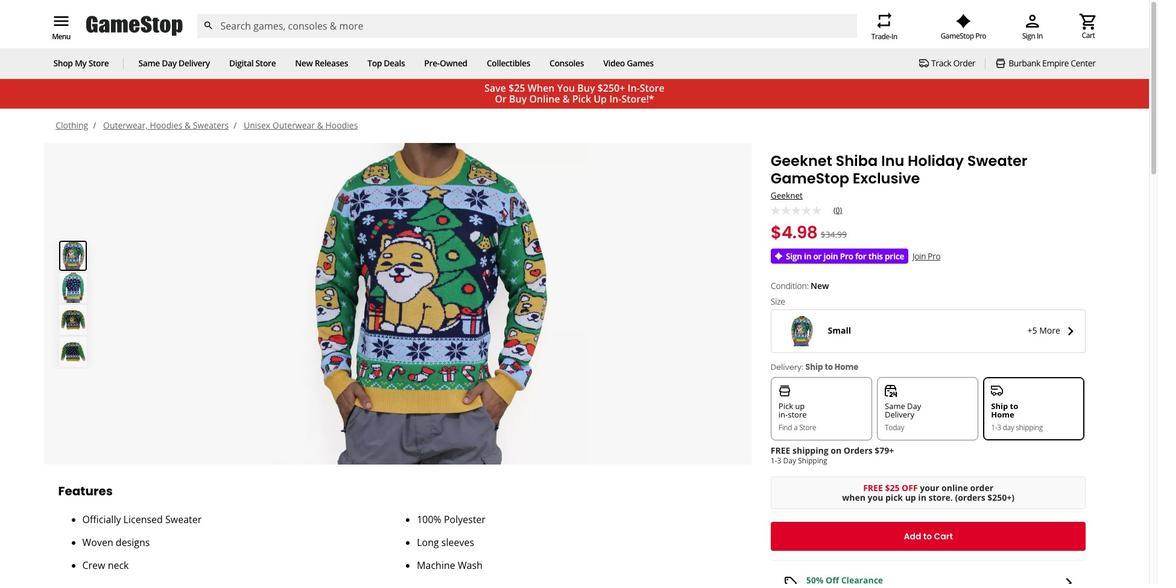 Task type: describe. For each thing, give the bounding box(es) containing it.
this
[[869, 250, 883, 262]]

officially
[[82, 513, 121, 526]]

empire
[[1043, 57, 1069, 69]]

2 hoodies from the left
[[326, 120, 358, 131]]

repeat
[[875, 11, 894, 30]]

shop my store link
[[53, 57, 109, 69]]

1 horizontal spatial new
[[811, 280, 829, 292]]

join pro link
[[913, 250, 941, 262]]

100%
[[417, 513, 442, 526]]

track
[[932, 57, 952, 69]]

today
[[885, 422, 905, 432]]

menu menu
[[52, 12, 71, 42]]

repeat trade-in
[[872, 11, 898, 42]]

shopping_cart
[[1079, 12, 1098, 31]]

licensed
[[123, 513, 163, 526]]

order
[[954, 57, 976, 69]]

polyester
[[444, 513, 486, 526]]

digital store
[[229, 57, 276, 69]]

you
[[868, 492, 884, 503]]

top deals
[[368, 57, 405, 69]]

delivery for same day delivery today
[[885, 409, 915, 420]]

in inside free $25 off your online order when you pick up in store. (orders $250+)
[[919, 492, 927, 503]]

up inside free $25 off your online order when you pick up in store. (orders $250+)
[[905, 492, 916, 503]]

shiba
[[836, 151, 878, 171]]

clothing link
[[56, 120, 88, 131]]

digital store link
[[229, 57, 276, 69]]

day
[[1003, 422, 1015, 432]]

day for same day delivery today
[[908, 400, 922, 411]]

top
[[368, 57, 382, 69]]

track order
[[932, 57, 976, 69]]

(orders
[[955, 492, 986, 503]]

$25 for or
[[509, 81, 525, 95]]

join
[[913, 250, 926, 262]]

shopping_cart cart
[[1079, 12, 1098, 40]]

1- inside ship to home 1-3 day shipping
[[991, 422, 998, 432]]

store
[[788, 409, 807, 420]]

unisex outerwear & hoodies
[[244, 120, 358, 131]]

0 horizontal spatial pro
[[840, 250, 854, 262]]

pre-owned link
[[424, 57, 468, 69]]

sign in or join pro for this price
[[786, 250, 904, 262]]

outerwear,
[[103, 120, 148, 131]]

search button
[[196, 14, 221, 38]]

$4.98 $34.99
[[771, 221, 847, 244]]

person sign in
[[1023, 11, 1043, 41]]

same day delivery
[[138, 57, 210, 69]]

to for add to cart
[[924, 530, 932, 542]]

sweater inside geeknet shiba inu holiday sweater gamestop exclusive geeknet
[[968, 151, 1028, 171]]

in for person
[[1037, 31, 1043, 41]]

new releases
[[295, 57, 348, 69]]

sweaters
[[193, 120, 229, 131]]

1 horizontal spatial in-
[[628, 81, 640, 95]]

more
[[1040, 325, 1061, 336]]

holiday
[[908, 151, 964, 171]]

+5 more
[[1028, 325, 1063, 336]]

video
[[603, 57, 625, 69]]

1 vertical spatial sign
[[786, 250, 802, 262]]

store!*
[[622, 92, 654, 106]]

same for same day delivery today
[[885, 400, 906, 411]]

delivery:
[[771, 361, 804, 373]]

$34.99
[[821, 228, 847, 240]]

geeknet shiba inu holiday sweater gamestop exclusive image
[[102, 143, 752, 465]]

2 geeknet from the top
[[771, 190, 803, 201]]

small
[[828, 325, 851, 336]]

center
[[1071, 57, 1096, 69]]

store right the digital
[[256, 57, 276, 69]]

geeknet shiba inu holiday sweater gamestop exclusive geeknet
[[771, 151, 1028, 201]]

pick
[[886, 492, 903, 503]]

pro for join pro
[[928, 250, 941, 262]]

0 horizontal spatial in
[[804, 250, 812, 262]]

gamestop pro
[[941, 31, 987, 41]]

+5
[[1028, 325, 1038, 336]]

$250+
[[598, 81, 625, 95]]

3 inside free shipping on orders $79+ 1-3 day shipping
[[777, 455, 782, 466]]

orders
[[844, 444, 873, 456]]

Search games, consoles & more search field
[[221, 14, 835, 38]]

neck
[[108, 559, 129, 572]]

burbank
[[1009, 57, 1041, 69]]

0 horizontal spatial sweater
[[165, 513, 202, 526]]

ship to home 1-3 day shipping
[[991, 400, 1043, 432]]

shipping
[[798, 455, 828, 466]]

0 horizontal spatial in-
[[610, 92, 622, 106]]

online
[[942, 482, 968, 493]]

burbank empire center link
[[996, 57, 1096, 69]]

consoles link
[[550, 57, 584, 69]]

crew
[[82, 559, 105, 572]]

(0)
[[834, 205, 842, 215]]

save
[[485, 81, 506, 95]]

trade-
[[872, 31, 892, 42]]

releases
[[315, 57, 348, 69]]

3 inside ship to home 1-3 day shipping
[[998, 422, 1001, 432]]

$250+)
[[988, 492, 1015, 503]]

you
[[557, 81, 575, 95]]

long
[[417, 536, 439, 549]]

search
[[203, 20, 214, 31]]

woven designs
[[82, 536, 150, 549]]

unisex
[[244, 120, 270, 131]]

my
[[75, 57, 87, 69]]

same day delivery link
[[138, 57, 210, 69]]

up
[[594, 92, 607, 106]]

delivery: ship to home
[[771, 361, 859, 373]]

a
[[794, 422, 798, 432]]

save $25 when you buy $250+ in-store or buy online & pick up in-store!*
[[485, 81, 665, 106]]

ship inside ship to home 1-3 day shipping
[[991, 400, 1008, 411]]



Task type: vqa. For each thing, say whether or not it's contained in the screenshot.
Sign in or join Pro for this price
yes



Task type: locate. For each thing, give the bounding box(es) containing it.
store inside "pick up in-store find a store"
[[800, 422, 816, 432]]

video games
[[603, 57, 654, 69]]

0 horizontal spatial 1-
[[771, 455, 777, 466]]

hoodies right outerwear
[[326, 120, 358, 131]]

0 vertical spatial 3
[[998, 422, 1001, 432]]

officially licensed sweater
[[82, 513, 202, 526]]

pro for gamestop pro
[[976, 31, 987, 41]]

delivery down the search button
[[179, 57, 210, 69]]

1 horizontal spatial $25
[[885, 482, 900, 493]]

0 vertical spatial gamestop
[[941, 31, 974, 41]]

0 vertical spatial day
[[162, 57, 177, 69]]

exclusive
[[853, 168, 920, 188]]

gamestop pro link
[[941, 14, 987, 41]]

shipping inside free shipping on orders $79+ 1-3 day shipping
[[793, 444, 829, 456]]

1 vertical spatial gamestop
[[771, 168, 850, 188]]

2 horizontal spatial pro
[[976, 31, 987, 41]]

new releases link
[[295, 57, 348, 69]]

0 horizontal spatial same
[[138, 57, 160, 69]]

$25 right or
[[509, 81, 525, 95]]

0 vertical spatial up
[[795, 400, 805, 411]]

1 horizontal spatial buy
[[578, 81, 595, 95]]

sign down person on the right of the page
[[1023, 31, 1036, 41]]

0 vertical spatial sign
[[1023, 31, 1036, 41]]

free for you
[[864, 482, 883, 493]]

same up today
[[885, 400, 906, 411]]

store
[[88, 57, 109, 69], [256, 57, 276, 69], [640, 81, 665, 95], [800, 422, 816, 432]]

up right pick
[[905, 492, 916, 503]]

free down find
[[771, 444, 791, 456]]

hoodies right outerwear,
[[150, 120, 182, 131]]

top deals link
[[368, 57, 405, 69]]

clothing
[[56, 120, 88, 131]]

1- left shipping
[[771, 455, 777, 466]]

add
[[904, 530, 922, 542]]

0 horizontal spatial delivery
[[179, 57, 210, 69]]

deals
[[384, 57, 405, 69]]

sleeves
[[442, 536, 474, 549]]

1 horizontal spatial sign
[[1023, 31, 1036, 41]]

0 horizontal spatial buy
[[509, 92, 527, 106]]

pick left up
[[572, 92, 591, 106]]

pre-
[[424, 57, 440, 69]]

in left or
[[804, 250, 812, 262]]

1 horizontal spatial hoodies
[[326, 120, 358, 131]]

search search field
[[196, 14, 857, 38]]

shipping inside ship to home 1-3 day shipping
[[1016, 422, 1043, 432]]

1 horizontal spatial 3
[[998, 422, 1001, 432]]

up right the in- on the bottom right
[[795, 400, 805, 411]]

on
[[831, 444, 842, 456]]

gamestop image
[[86, 14, 183, 38]]

condition new
[[771, 280, 829, 292]]

features
[[58, 483, 113, 500]]

2 horizontal spatial &
[[563, 92, 570, 106]]

pick up in-store find a store
[[779, 400, 816, 432]]

to for ship to home 1-3 day shipping
[[1010, 400, 1019, 411]]

to down "small"
[[825, 361, 833, 373]]

1 vertical spatial new
[[811, 280, 829, 292]]

& left 'sweaters'
[[185, 120, 191, 131]]

free inside free shipping on orders $79+ 1-3 day shipping
[[771, 444, 791, 456]]

menu
[[52, 31, 70, 42]]

&
[[563, 92, 570, 106], [185, 120, 191, 131], [317, 120, 323, 131]]

order
[[971, 482, 994, 493]]

new down or
[[811, 280, 829, 292]]

day inside same day delivery today
[[908, 400, 922, 411]]

in inside "repeat trade-in"
[[892, 31, 898, 42]]

0 horizontal spatial up
[[795, 400, 805, 411]]

same down the gamestop image at the left top of page
[[138, 57, 160, 69]]

0 horizontal spatial new
[[295, 57, 313, 69]]

1 horizontal spatial home
[[991, 409, 1015, 420]]

new left releases
[[295, 57, 313, 69]]

pro left for
[[840, 250, 854, 262]]

burbank empire center
[[1009, 57, 1096, 69]]

0 vertical spatial delivery
[[179, 57, 210, 69]]

0 vertical spatial $25
[[509, 81, 525, 95]]

free for day
[[771, 444, 791, 456]]

online
[[529, 92, 560, 106]]

1 geeknet from the top
[[771, 151, 833, 171]]

same day delivery today
[[885, 400, 922, 432]]

off
[[902, 482, 918, 493]]

condition
[[771, 280, 807, 292]]

ship right the "delivery:"
[[806, 361, 823, 373]]

1 vertical spatial 3
[[777, 455, 782, 466]]

cart inside shopping_cart cart
[[1082, 30, 1095, 40]]

2 horizontal spatial day
[[908, 400, 922, 411]]

& for outerwear, hoodies & sweaters
[[185, 120, 191, 131]]

price
[[885, 250, 904, 262]]

to
[[825, 361, 833, 373], [1010, 400, 1019, 411], [924, 530, 932, 542]]

0 vertical spatial home
[[835, 361, 859, 373]]

(0) link
[[771, 204, 852, 216]]

store right a
[[800, 422, 816, 432]]

1 horizontal spatial day
[[783, 455, 796, 466]]

delivery inside same day delivery today
[[885, 409, 915, 420]]

1 vertical spatial geeknet
[[771, 190, 803, 201]]

1 vertical spatial free
[[864, 482, 883, 493]]

when
[[528, 81, 555, 95]]

cart inside button
[[934, 530, 953, 542]]

1 horizontal spatial ship
[[991, 400, 1008, 411]]

buy
[[578, 81, 595, 95], [509, 92, 527, 106]]

to inside button
[[924, 530, 932, 542]]

& right the 'online'
[[563, 92, 570, 106]]

collectibles
[[487, 57, 530, 69]]

pro right 'join' on the top right
[[928, 250, 941, 262]]

0 vertical spatial sweater
[[968, 151, 1028, 171]]

$25 for pick
[[885, 482, 900, 493]]

day
[[162, 57, 177, 69], [908, 400, 922, 411], [783, 455, 796, 466]]

cart up center
[[1082, 30, 1095, 40]]

unisex outerwear & hoodies link
[[244, 120, 358, 131]]

gamestop up the geeknet link
[[771, 168, 850, 188]]

in- right $250+
[[628, 81, 640, 95]]

same for same day delivery
[[138, 57, 160, 69]]

1 horizontal spatial pick
[[779, 400, 793, 411]]

shipping left on
[[793, 444, 829, 456]]

0 vertical spatial 1-
[[991, 422, 998, 432]]

0 horizontal spatial ship
[[806, 361, 823, 373]]

2 vertical spatial to
[[924, 530, 932, 542]]

same inside same day delivery today
[[885, 400, 906, 411]]

sign
[[1023, 31, 1036, 41], [786, 250, 802, 262]]

gamestop pro icon image
[[956, 14, 971, 28]]

0 horizontal spatial to
[[825, 361, 833, 373]]

1 horizontal spatial free
[[864, 482, 883, 493]]

sign left or
[[786, 250, 802, 262]]

1 vertical spatial 1-
[[771, 455, 777, 466]]

1 vertical spatial shipping
[[793, 444, 829, 456]]

1 vertical spatial sweater
[[165, 513, 202, 526]]

same
[[138, 57, 160, 69], [885, 400, 906, 411]]

0 horizontal spatial home
[[835, 361, 859, 373]]

1 horizontal spatial in
[[919, 492, 927, 503]]

your
[[920, 482, 940, 493]]

delivery for same day delivery
[[179, 57, 210, 69]]

in
[[1037, 31, 1043, 41], [892, 31, 898, 42]]

0 vertical spatial to
[[825, 361, 833, 373]]

0 vertical spatial in
[[804, 250, 812, 262]]

buy right or
[[509, 92, 527, 106]]

sign inside person sign in
[[1023, 31, 1036, 41]]

$25 left off
[[885, 482, 900, 493]]

to inside ship to home 1-3 day shipping
[[1010, 400, 1019, 411]]

& right outerwear
[[317, 120, 323, 131]]

day for same day delivery
[[162, 57, 177, 69]]

in down person on the right of the page
[[1037, 31, 1043, 41]]

up inside "pick up in-store find a store"
[[795, 400, 805, 411]]

0 vertical spatial ship
[[806, 361, 823, 373]]

free $25 off your online order when you pick up in store. (orders $250+)
[[842, 482, 1015, 503]]

in for repeat
[[892, 31, 898, 42]]

0 vertical spatial new
[[295, 57, 313, 69]]

0 vertical spatial shipping
[[1016, 422, 1043, 432]]

to up day
[[1010, 400, 1019, 411]]

in
[[804, 250, 812, 262], [919, 492, 927, 503]]

ship up day
[[991, 400, 1008, 411]]

or
[[495, 92, 507, 106]]

1 vertical spatial ship
[[991, 400, 1008, 411]]

cart right add
[[934, 530, 953, 542]]

1 horizontal spatial sweater
[[968, 151, 1028, 171]]

& for unisex outerwear & hoodies
[[317, 120, 323, 131]]

delivery up today
[[885, 409, 915, 420]]

crew neck
[[82, 559, 129, 572]]

0 horizontal spatial hoodies
[[150, 120, 182, 131]]

pro
[[976, 31, 987, 41], [840, 250, 854, 262], [928, 250, 941, 262]]

ship
[[806, 361, 823, 373], [991, 400, 1008, 411]]

in right off
[[919, 492, 927, 503]]

to right add
[[924, 530, 932, 542]]

$25 inside free $25 off your online order when you pick up in store. (orders $250+)
[[885, 482, 900, 493]]

$25
[[509, 81, 525, 95], [885, 482, 900, 493]]

100% polyester
[[417, 513, 486, 526]]

1 vertical spatial home
[[991, 409, 1015, 420]]

wash
[[458, 559, 483, 572]]

1 horizontal spatial cart
[[1082, 30, 1095, 40]]

1 horizontal spatial pro
[[928, 250, 941, 262]]

1 vertical spatial pick
[[779, 400, 793, 411]]

3 left day
[[998, 422, 1001, 432]]

find
[[779, 422, 792, 432]]

home down "small"
[[835, 361, 859, 373]]

gamestop down gamestop pro icon at the top
[[941, 31, 974, 41]]

0 horizontal spatial shipping
[[793, 444, 829, 456]]

1 vertical spatial $25
[[885, 482, 900, 493]]

1 horizontal spatial up
[[905, 492, 916, 503]]

& inside save $25 when you buy $250+ in-store or buy online & pick up in-store!*
[[563, 92, 570, 106]]

store inside save $25 when you buy $250+ in-store or buy online & pick up in-store!*
[[640, 81, 665, 95]]

home
[[835, 361, 859, 373], [991, 409, 1015, 420]]

0 horizontal spatial sign
[[786, 250, 802, 262]]

free inside free $25 off your online order when you pick up in store. (orders $250+)
[[864, 482, 883, 493]]

geeknet up the geeknet link
[[771, 151, 833, 171]]

0 vertical spatial same
[[138, 57, 160, 69]]

0 horizontal spatial day
[[162, 57, 177, 69]]

digital
[[229, 57, 254, 69]]

geeknet link
[[771, 190, 808, 201]]

free left pick
[[864, 482, 883, 493]]

add to cart
[[904, 530, 953, 542]]

0 horizontal spatial gamestop
[[771, 168, 850, 188]]

0 horizontal spatial 3
[[777, 455, 782, 466]]

1 hoodies from the left
[[150, 120, 182, 131]]

delivery
[[179, 57, 210, 69], [885, 409, 915, 420]]

store down the games
[[640, 81, 665, 95]]

outerwear, hoodies & sweaters
[[103, 120, 229, 131]]

0 horizontal spatial in
[[892, 31, 898, 42]]

geeknet up (0) link
[[771, 190, 803, 201]]

pick inside "pick up in-store find a store"
[[779, 400, 793, 411]]

1 horizontal spatial in
[[1037, 31, 1043, 41]]

0 horizontal spatial free
[[771, 444, 791, 456]]

day inside free shipping on orders $79+ 1-3 day shipping
[[783, 455, 796, 466]]

machine wash
[[417, 559, 483, 572]]

0 horizontal spatial pick
[[572, 92, 591, 106]]

0 vertical spatial free
[[771, 444, 791, 456]]

1 horizontal spatial gamestop
[[941, 31, 974, 41]]

0 horizontal spatial cart
[[934, 530, 953, 542]]

shipping right day
[[1016, 422, 1043, 432]]

in-
[[628, 81, 640, 95], [610, 92, 622, 106]]

0 horizontal spatial $25
[[509, 81, 525, 95]]

1- left day
[[991, 422, 998, 432]]

1 vertical spatial same
[[885, 400, 906, 411]]

track order link
[[920, 57, 976, 69]]

inu
[[882, 151, 905, 171]]

$4.98
[[771, 221, 818, 244]]

1 horizontal spatial to
[[924, 530, 932, 542]]

0 horizontal spatial &
[[185, 120, 191, 131]]

1 vertical spatial in
[[919, 492, 927, 503]]

pick inside save $25 when you buy $250+ in-store or buy online & pick up in-store!*
[[572, 92, 591, 106]]

1 horizontal spatial same
[[885, 400, 906, 411]]

3
[[998, 422, 1001, 432], [777, 455, 782, 466]]

1 vertical spatial delivery
[[885, 409, 915, 420]]

home inside ship to home 1-3 day shipping
[[991, 409, 1015, 420]]

1 vertical spatial up
[[905, 492, 916, 503]]

1 horizontal spatial shipping
[[1016, 422, 1043, 432]]

1 horizontal spatial &
[[317, 120, 323, 131]]

0 vertical spatial cart
[[1082, 30, 1095, 40]]

in- right up
[[610, 92, 622, 106]]

long sleeves
[[417, 536, 474, 549]]

shop my store
[[53, 57, 109, 69]]

3 left shipping
[[777, 455, 782, 466]]

$25 inside save $25 when you buy $250+ in-store or buy online & pick up in-store!*
[[509, 81, 525, 95]]

outerwear
[[273, 120, 315, 131]]

consoles
[[550, 57, 584, 69]]

video games link
[[603, 57, 654, 69]]

store right my
[[88, 57, 109, 69]]

buy right you at left top
[[578, 81, 595, 95]]

0 vertical spatial geeknet
[[771, 151, 833, 171]]

1 horizontal spatial delivery
[[885, 409, 915, 420]]

2 horizontal spatial to
[[1010, 400, 1019, 411]]

0 vertical spatial pick
[[572, 92, 591, 106]]

1 vertical spatial to
[[1010, 400, 1019, 411]]

pro up order at the top right of page
[[976, 31, 987, 41]]

store.
[[929, 492, 953, 503]]

gamestop inside geeknet shiba inu holiday sweater gamestop exclusive geeknet
[[771, 168, 850, 188]]

1 vertical spatial day
[[908, 400, 922, 411]]

shipping
[[1016, 422, 1043, 432], [793, 444, 829, 456]]

in down repeat
[[892, 31, 898, 42]]

1- inside free shipping on orders $79+ 1-3 day shipping
[[771, 455, 777, 466]]

home up day
[[991, 409, 1015, 420]]

2 vertical spatial day
[[783, 455, 796, 466]]

collectibles link
[[487, 57, 530, 69]]

1 vertical spatial cart
[[934, 530, 953, 542]]

in inside person sign in
[[1037, 31, 1043, 41]]

pick up find
[[779, 400, 793, 411]]

1 horizontal spatial 1-
[[991, 422, 998, 432]]



